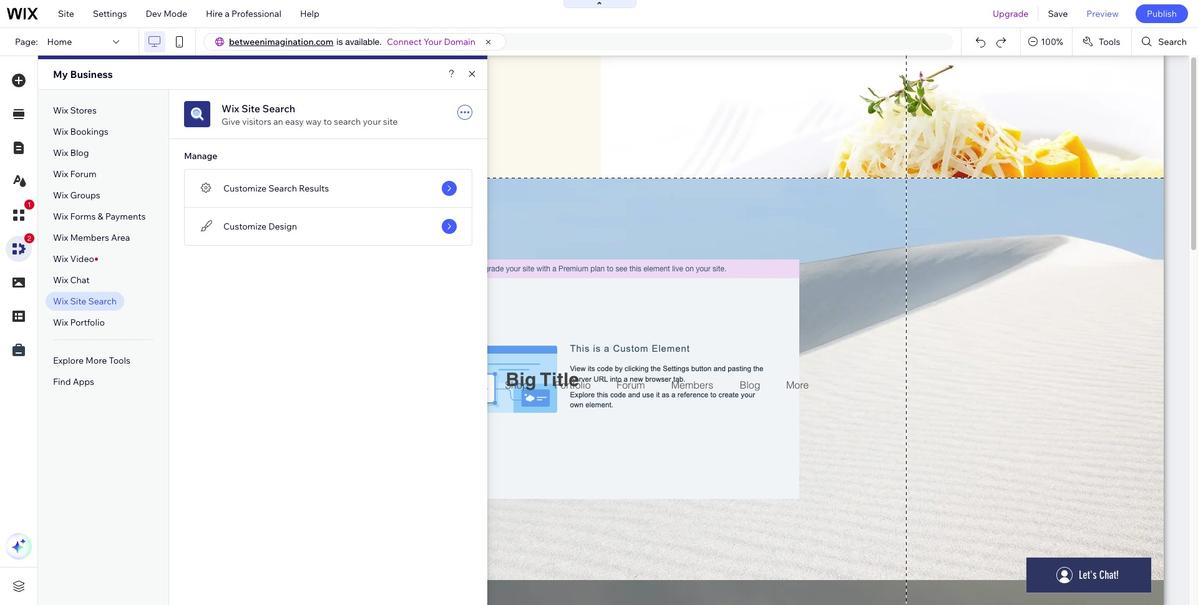Task type: describe. For each thing, give the bounding box(es) containing it.
customize search results
[[224, 183, 329, 194]]

is available. connect your domain
[[337, 36, 476, 47]]

wix portfolio
[[53, 317, 105, 328]]

wix groups
[[53, 190, 100, 201]]

search button
[[1133, 28, 1199, 56]]

a
[[225, 8, 230, 19]]

wix site search image
[[184, 101, 210, 127]]

forms
[[70, 211, 96, 222]]

blog
[[70, 147, 89, 159]]

hire
[[206, 8, 223, 19]]

manage
[[184, 150, 218, 162]]

upgrade
[[993, 8, 1029, 19]]

wix for wix video
[[53, 253, 68, 265]]

results
[[299, 183, 329, 194]]

wix site search give visitors an easy way to search your site
[[222, 102, 398, 127]]

help
[[300, 8, 320, 19]]

search
[[334, 116, 361, 127]]

my business
[[53, 68, 113, 81]]

connect
[[387, 36, 422, 47]]

wix site search
[[53, 296, 117, 307]]

bookings
[[70, 126, 108, 137]]

available.
[[345, 37, 382, 47]]

payments
[[105, 211, 146, 222]]

customize for customize search results
[[224, 183, 267, 194]]

preview
[[1087, 8, 1119, 19]]

search left results
[[269, 183, 297, 194]]

explore more tools
[[53, 355, 130, 366]]

wix chat
[[53, 275, 90, 286]]

wix for wix members area
[[53, 232, 68, 243]]

customize for customize design
[[224, 221, 267, 232]]

more
[[86, 355, 107, 366]]

wix for wix forum
[[53, 169, 68, 180]]

members
[[70, 232, 109, 243]]

publish button
[[1136, 4, 1189, 23]]

easy
[[285, 116, 304, 127]]

explore
[[53, 355, 84, 366]]

1
[[27, 201, 31, 209]]

wix for wix site search give visitors an easy way to search your site
[[222, 102, 239, 115]]

betweenimagination.com
[[229, 36, 334, 47]]

wix bookings
[[53, 126, 108, 137]]



Task type: locate. For each thing, give the bounding box(es) containing it.
my
[[53, 68, 68, 81]]

tools down preview "button"
[[1099, 36, 1121, 47]]

wix left forms
[[53, 211, 68, 222]]

wix left groups
[[53, 190, 68, 201]]

way
[[306, 116, 322, 127]]

your
[[363, 116, 381, 127]]

wix for wix groups
[[53, 190, 68, 201]]

customize design
[[224, 221, 297, 232]]

find apps
[[53, 376, 94, 388]]

1 vertical spatial tools
[[109, 355, 130, 366]]

1 vertical spatial site
[[242, 102, 260, 115]]

wix for wix portfolio
[[53, 317, 68, 328]]

wix
[[222, 102, 239, 115], [53, 105, 68, 116], [53, 126, 68, 137], [53, 147, 68, 159], [53, 169, 68, 180], [53, 190, 68, 201], [53, 211, 68, 222], [53, 232, 68, 243], [53, 253, 68, 265], [53, 275, 68, 286], [53, 296, 68, 307], [53, 317, 68, 328]]

wix for wix chat
[[53, 275, 68, 286]]

1 customize from the top
[[224, 183, 267, 194]]

2 customize from the top
[[224, 221, 267, 232]]

wix down wix chat
[[53, 296, 68, 307]]

preview button
[[1078, 0, 1129, 27]]

hire a professional
[[206, 8, 282, 19]]

area
[[111, 232, 130, 243]]

tools right the more at left
[[109, 355, 130, 366]]

chat
[[70, 275, 90, 286]]

portfolio
[[70, 317, 105, 328]]

100%
[[1042, 36, 1064, 47]]

wix left blog
[[53, 147, 68, 159]]

stores
[[70, 105, 97, 116]]

tools inside tools button
[[1099, 36, 1121, 47]]

wix inside wix site search give visitors an easy way to search your site
[[222, 102, 239, 115]]

tools
[[1099, 36, 1121, 47], [109, 355, 130, 366]]

groups
[[70, 190, 100, 201]]

wix left forum
[[53, 169, 68, 180]]

1 vertical spatial customize
[[224, 221, 267, 232]]

search up portfolio at the bottom of page
[[88, 296, 117, 307]]

visitors
[[242, 116, 271, 127]]

site for wix site search
[[70, 296, 86, 307]]

100% button
[[1022, 28, 1073, 56]]

1 button
[[6, 200, 34, 229]]

site up the 'visitors'
[[242, 102, 260, 115]]

wix video
[[53, 253, 94, 265]]

tools button
[[1073, 28, 1132, 56]]

site inside wix site search give visitors an easy way to search your site
[[242, 102, 260, 115]]

&
[[98, 211, 103, 222]]

2
[[27, 235, 31, 242]]

customize
[[224, 183, 267, 194], [224, 221, 267, 232]]

wix for wix blog
[[53, 147, 68, 159]]

0 vertical spatial customize
[[224, 183, 267, 194]]

dev mode
[[146, 8, 187, 19]]

site up wix portfolio
[[70, 296, 86, 307]]

wix for wix site search
[[53, 296, 68, 307]]

is
[[337, 37, 343, 47]]

customize left design
[[224, 221, 267, 232]]

save button
[[1039, 0, 1078, 27]]

dev
[[146, 8, 162, 19]]

search inside button
[[1159, 36, 1188, 47]]

wix for wix stores
[[53, 105, 68, 116]]

wix left chat
[[53, 275, 68, 286]]

settings
[[93, 8, 127, 19]]

wix up wix blog
[[53, 126, 68, 137]]

wix up give
[[222, 102, 239, 115]]

publish
[[1147, 8, 1178, 19]]

wix stores
[[53, 105, 97, 116]]

0 vertical spatial site
[[58, 8, 74, 19]]

business
[[70, 68, 113, 81]]

search up an on the top left of the page
[[263, 102, 296, 115]]

home
[[47, 36, 72, 47]]

0 vertical spatial tools
[[1099, 36, 1121, 47]]

find
[[53, 376, 71, 388]]

an
[[273, 116, 283, 127]]

mode
[[164, 8, 187, 19]]

search down 'publish' button
[[1159, 36, 1188, 47]]

domain
[[444, 36, 476, 47]]

site up home
[[58, 8, 74, 19]]

your
[[424, 36, 442, 47]]

wix blog
[[53, 147, 89, 159]]

to
[[324, 116, 332, 127]]

wix left portfolio at the bottom of page
[[53, 317, 68, 328]]

video
[[70, 253, 94, 265]]

search
[[1159, 36, 1188, 47], [263, 102, 296, 115], [269, 183, 297, 194], [88, 296, 117, 307]]

2 vertical spatial site
[[70, 296, 86, 307]]

site for wix site search give visitors an easy way to search your site
[[242, 102, 260, 115]]

wix up wix video
[[53, 232, 68, 243]]

site
[[383, 116, 398, 127]]

wix members area
[[53, 232, 130, 243]]

wix forms & payments
[[53, 211, 146, 222]]

give
[[222, 116, 240, 127]]

apps
[[73, 376, 94, 388]]

save
[[1049, 8, 1068, 19]]

search inside wix site search give visitors an easy way to search your site
[[263, 102, 296, 115]]

wix forum
[[53, 169, 97, 180]]

site
[[58, 8, 74, 19], [242, 102, 260, 115], [70, 296, 86, 307]]

wix for wix forms & payments
[[53, 211, 68, 222]]

wix left stores
[[53, 105, 68, 116]]

wix for wix bookings
[[53, 126, 68, 137]]

design
[[269, 221, 297, 232]]

forum
[[70, 169, 97, 180]]

0 horizontal spatial tools
[[109, 355, 130, 366]]

customize up the customize design
[[224, 183, 267, 194]]

1 horizontal spatial tools
[[1099, 36, 1121, 47]]

professional
[[232, 8, 282, 19]]

wix left video
[[53, 253, 68, 265]]

2 button
[[6, 234, 34, 262]]



Task type: vqa. For each thing, say whether or not it's contained in the screenshot.
wix associated with Wix Portfolio
yes



